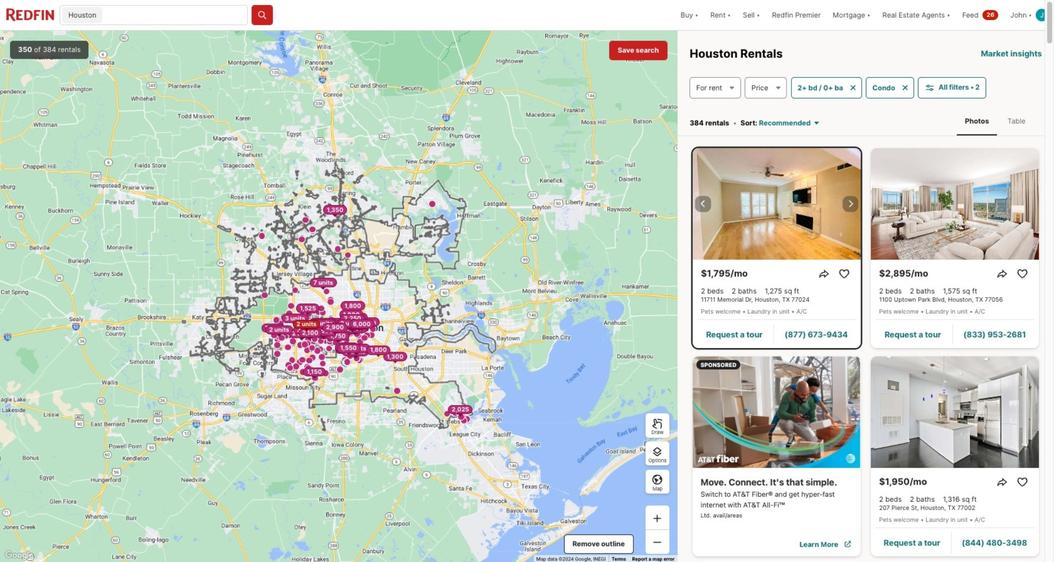 Task type: vqa. For each thing, say whether or not it's contained in the screenshot.
Owner
no



Task type: describe. For each thing, give the bounding box(es) containing it.
previous image
[[697, 198, 709, 210]]

submit search image
[[258, 10, 268, 20]]

google image
[[3, 549, 36, 563]]

1 vertical spatial share home image
[[997, 476, 1009, 488]]

add home to favorites image for the bottom share home icon
[[1017, 476, 1029, 488]]

next image
[[845, 198, 857, 210]]

share home image
[[997, 268, 1009, 280]]

advertisement image
[[688, 353, 866, 561]]

add home to favorites image
[[839, 268, 851, 280]]



Task type: locate. For each thing, give the bounding box(es) containing it.
add home to favorites image for share home image
[[1017, 268, 1029, 280]]

None search field
[[104, 6, 247, 26]]

share home image
[[819, 268, 831, 280], [997, 476, 1009, 488]]

Add home to favorites checkbox
[[837, 266, 853, 282], [1015, 266, 1031, 282], [1015, 474, 1031, 490]]

1 horizontal spatial share home image
[[997, 476, 1009, 488]]

2 add home to favorites image from the top
[[1017, 476, 1029, 488]]

user photo image
[[1037, 9, 1049, 21]]

1 vertical spatial add home to favorites image
[[1017, 476, 1029, 488]]

0 horizontal spatial share home image
[[819, 268, 831, 280]]

1 add home to favorites image from the top
[[1017, 268, 1029, 280]]

ad element
[[693, 357, 861, 557]]

0 vertical spatial share home image
[[819, 268, 831, 280]]

tab list
[[949, 107, 1043, 135]]

0 vertical spatial add home to favorites image
[[1017, 268, 1029, 280]]

map region
[[0, 31, 678, 563]]

add home to favorites image
[[1017, 268, 1029, 280], [1017, 476, 1029, 488]]



